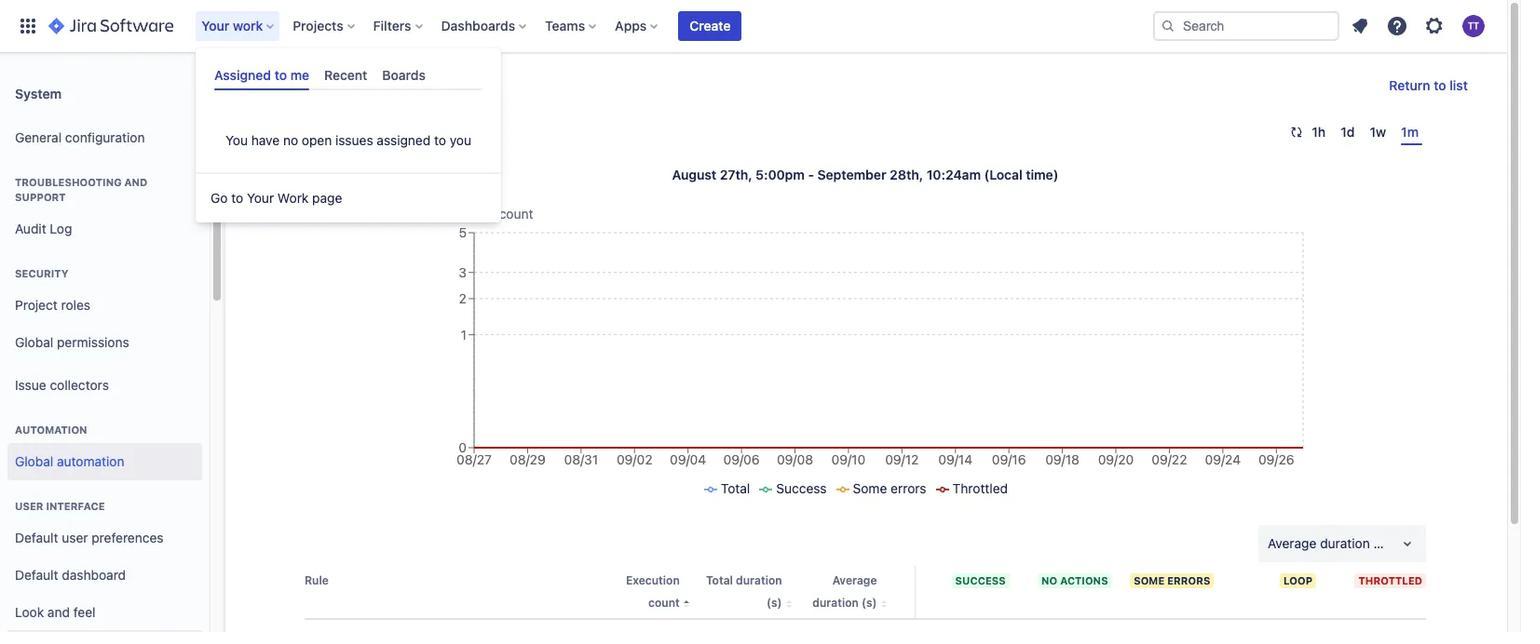 Task type: locate. For each thing, give the bounding box(es) containing it.
0 horizontal spatial execution count
[[437, 206, 533, 222]]

2 global from the top
[[15, 453, 53, 469]]

Search field
[[1153, 11, 1339, 41]]

some errors
[[853, 481, 926, 496]]

to
[[275, 67, 287, 83], [1434, 77, 1446, 93], [434, 132, 446, 148], [231, 190, 243, 206]]

no
[[1041, 575, 1057, 587]]

execution down you
[[437, 206, 496, 222]]

1 vertical spatial average duration (s)
[[813, 574, 877, 610]]

dashboards
[[441, 18, 515, 34]]

success
[[955, 575, 1006, 587]]

1 global from the top
[[15, 334, 53, 350]]

project
[[15, 297, 58, 313]]

automation inside group
[[15, 424, 87, 436]]

automation
[[251, 73, 364, 99], [15, 424, 87, 436]]

to inside button
[[1434, 77, 1446, 93]]

0 vertical spatial average
[[1268, 536, 1317, 551]]

return to list
[[1389, 77, 1468, 93]]

return
[[1389, 77, 1430, 93]]

1 default from the top
[[15, 530, 58, 545]]

and
[[124, 176, 148, 188], [47, 604, 70, 620]]

0 vertical spatial global
[[15, 334, 53, 350]]

0 horizontal spatial duration
[[736, 574, 782, 588]]

1 horizontal spatial duration
[[813, 596, 859, 610]]

your inside dropdown button
[[201, 18, 229, 34]]

some
[[853, 481, 887, 496]]

no
[[283, 132, 298, 148]]

your
[[201, 18, 229, 34], [247, 190, 274, 206]]

to right go
[[231, 190, 243, 206]]

dashboard
[[62, 567, 126, 583]]

preferences
[[92, 530, 164, 545]]

0 vertical spatial execution count
[[437, 206, 533, 222]]

average
[[1268, 536, 1317, 551], [832, 574, 877, 588]]

you have no open issues assigned to you
[[225, 132, 471, 148]]

go to your work page
[[211, 190, 342, 206]]

1 horizontal spatial average duration (s)
[[1268, 536, 1390, 551]]

jira software image
[[48, 15, 173, 37], [48, 15, 173, 37]]

total inside total duration (s)
[[706, 574, 733, 588]]

2 horizontal spatial duration
[[1320, 536, 1370, 551]]

0 horizontal spatial (s)
[[767, 596, 782, 610]]

default dashboard
[[15, 567, 126, 583]]

throttled
[[1359, 575, 1422, 587]]

august
[[672, 167, 717, 183]]

0 vertical spatial count
[[499, 206, 533, 222]]

dashboards button
[[436, 11, 534, 41]]

1 vertical spatial and
[[47, 604, 70, 620]]

global permissions link
[[7, 324, 202, 361]]

1 vertical spatial default
[[15, 567, 58, 583]]

global inside global automation link
[[15, 453, 53, 469]]

automation group
[[7, 404, 202, 486]]

execution count down you
[[437, 206, 533, 222]]

default inside default dashboard link
[[15, 567, 58, 583]]

execution count
[[437, 206, 533, 222], [626, 574, 680, 610]]

(s) inside the average duration (s)
[[862, 596, 877, 610]]

default down user
[[15, 530, 58, 545]]

0 vertical spatial and
[[124, 176, 148, 188]]

global up user
[[15, 453, 53, 469]]

tab list containing assigned to me
[[207, 60, 490, 91]]

and for look
[[47, 604, 70, 620]]

execution left total duration (s)
[[626, 574, 680, 588]]

rule
[[305, 574, 329, 588]]

to left list
[[1434, 77, 1446, 93]]

0 vertical spatial average duration (s)
[[1268, 536, 1390, 551]]

default user preferences link
[[7, 520, 202, 557]]

1 vertical spatial duration
[[736, 574, 782, 588]]

0 vertical spatial your
[[201, 18, 229, 34]]

global inside global permissions link
[[15, 334, 53, 350]]

1 horizontal spatial (s)
[[862, 596, 877, 610]]

1 horizontal spatial your
[[247, 190, 274, 206]]

open image
[[1396, 533, 1419, 555]]

1 vertical spatial total
[[706, 574, 733, 588]]

security group
[[7, 248, 202, 367]]

0 horizontal spatial your
[[201, 18, 229, 34]]

0 horizontal spatial count
[[499, 206, 533, 222]]

to inside tab list
[[275, 67, 287, 83]]

default up look
[[15, 567, 58, 583]]

execution count left total duration (s)
[[626, 574, 680, 610]]

1 vertical spatial automation
[[15, 424, 87, 436]]

security
[[15, 267, 68, 279]]

global down project
[[15, 334, 53, 350]]

0 vertical spatial automation
[[251, 73, 364, 99]]

to left you
[[434, 132, 446, 148]]

help image
[[1386, 15, 1408, 37]]

assigned
[[214, 67, 271, 83]]

average duration (s)
[[1268, 536, 1390, 551], [813, 574, 877, 610]]

and down general configuration link
[[124, 176, 148, 188]]

troubleshooting and support
[[15, 176, 148, 203]]

1 horizontal spatial execution count
[[626, 574, 680, 610]]

1 horizontal spatial and
[[124, 176, 148, 188]]

1 vertical spatial execution
[[626, 574, 680, 588]]

look
[[15, 604, 44, 620]]

general configuration link
[[7, 119, 202, 156]]

duration
[[1320, 536, 1370, 551], [736, 574, 782, 588], [813, 596, 859, 610]]

total
[[721, 481, 750, 496], [706, 574, 733, 588]]

errors
[[1167, 575, 1210, 587]]

automation up the open
[[251, 73, 364, 99]]

general configuration
[[15, 129, 145, 145]]

global automation link
[[7, 443, 202, 481]]

interface
[[46, 500, 105, 512]]

0 vertical spatial default
[[15, 530, 58, 545]]

1w
[[1370, 124, 1386, 140]]

-
[[808, 167, 814, 183]]

time)
[[1026, 167, 1058, 183]]

create button
[[678, 11, 742, 41]]

automation up global automation
[[15, 424, 87, 436]]

settings image
[[1423, 15, 1446, 37]]

1 vertical spatial count
[[648, 596, 680, 610]]

(s)
[[1374, 536, 1390, 551], [767, 596, 782, 610], [862, 596, 877, 610]]

configuration
[[65, 129, 145, 145]]

1 vertical spatial global
[[15, 453, 53, 469]]

collectors
[[50, 377, 109, 393]]

go to your work page link
[[196, 180, 501, 217]]

assigned
[[377, 132, 431, 148]]

1 horizontal spatial count
[[648, 596, 680, 610]]

0 horizontal spatial automation
[[15, 424, 87, 436]]

issue collectors link
[[7, 367, 202, 404]]

0 vertical spatial total
[[721, 481, 750, 496]]

assigned to me
[[214, 67, 309, 83]]

notifications image
[[1349, 15, 1371, 37]]

1 vertical spatial your
[[247, 190, 274, 206]]

primary element
[[11, 0, 1153, 52]]

0 vertical spatial execution
[[437, 206, 496, 222]]

support
[[15, 191, 66, 203]]

audit log link
[[7, 211, 202, 248]]

1d
[[1341, 124, 1355, 140]]

to left me
[[275, 67, 287, 83]]

2 default from the top
[[15, 567, 58, 583]]

default for default user preferences
[[15, 530, 58, 545]]

success
[[776, 481, 827, 496]]

and inside troubleshooting and support
[[124, 176, 148, 188]]

2 horizontal spatial (s)
[[1374, 536, 1390, 551]]

1 horizontal spatial automation
[[251, 73, 364, 99]]

0 horizontal spatial execution
[[437, 206, 496, 222]]

banner
[[0, 0, 1507, 52]]

tab list
[[207, 60, 490, 91]]

duration inside total duration (s)
[[736, 574, 782, 588]]

your work
[[201, 18, 263, 34]]

0 horizontal spatial average
[[832, 574, 877, 588]]

system
[[15, 85, 62, 101]]

issues
[[335, 132, 373, 148]]

teams button
[[539, 11, 604, 41]]

and inside user interface group
[[47, 604, 70, 620]]

global permissions
[[15, 334, 129, 350]]

audit
[[15, 220, 46, 236]]

and left feel
[[47, 604, 70, 620]]

0 horizontal spatial and
[[47, 604, 70, 620]]

default inside "default user preferences" link
[[15, 530, 58, 545]]



Task type: describe. For each thing, give the bounding box(es) containing it.
user interface
[[15, 500, 105, 512]]

your work button
[[196, 11, 282, 41]]

search image
[[1161, 19, 1176, 34]]

you
[[225, 132, 248, 148]]

1 horizontal spatial execution
[[626, 574, 680, 588]]

27th,
[[720, 167, 752, 183]]

to for assigned to me
[[275, 67, 287, 83]]

september
[[817, 167, 886, 183]]

go
[[211, 190, 228, 206]]

feel
[[73, 604, 95, 620]]

have
[[251, 132, 280, 148]]

1 vertical spatial execution count
[[626, 574, 680, 610]]

to for go to your work page
[[231, 190, 243, 206]]

(local
[[984, 167, 1022, 183]]

audit log
[[15, 220, 72, 236]]

1 vertical spatial average
[[832, 574, 877, 588]]

list
[[1450, 77, 1468, 93]]

1 horizontal spatial average
[[1268, 536, 1317, 551]]

(s) inside total duration (s)
[[767, 596, 782, 610]]

you
[[450, 132, 471, 148]]

and for troubleshooting
[[124, 176, 148, 188]]

troubleshooting and support group
[[7, 156, 202, 253]]

default for default dashboard
[[15, 567, 58, 583]]

1m
[[1401, 124, 1419, 140]]

28th,
[[890, 167, 923, 183]]

project roles
[[15, 297, 90, 313]]

apps button
[[609, 11, 665, 41]]

no actions
[[1041, 575, 1108, 587]]

recent
[[324, 67, 367, 83]]

global for global automation
[[15, 453, 53, 469]]

project roles link
[[7, 287, 202, 324]]

filters button
[[368, 11, 430, 41]]

5:00pm
[[756, 167, 805, 183]]

user
[[62, 530, 88, 545]]

projects
[[293, 18, 343, 34]]

permissions
[[57, 334, 129, 350]]

errors
[[891, 481, 926, 496]]

2 vertical spatial duration
[[813, 596, 859, 610]]

some
[[1134, 575, 1165, 587]]

troubleshooting
[[15, 176, 122, 188]]

boards
[[382, 67, 426, 83]]

create
[[690, 18, 731, 34]]

issue collectors
[[15, 377, 109, 393]]

look and feel link
[[7, 594, 202, 632]]

work
[[233, 18, 263, 34]]

global for global permissions
[[15, 334, 53, 350]]

roles
[[61, 297, 90, 313]]

loop
[[1283, 575, 1313, 587]]

to for return to list
[[1434, 77, 1446, 93]]

filters
[[373, 18, 411, 34]]

user
[[15, 500, 43, 512]]

open
[[302, 132, 332, 148]]

issue
[[15, 377, 46, 393]]

total for total
[[721, 481, 750, 496]]

teams
[[545, 18, 585, 34]]

actions
[[1060, 575, 1108, 587]]

total duration (s)
[[706, 574, 782, 610]]

global automation
[[15, 453, 124, 469]]

banner containing your work
[[0, 0, 1507, 52]]

throttled
[[953, 481, 1008, 496]]

reload image
[[1289, 125, 1304, 140]]

default dashboard link
[[7, 557, 202, 594]]

your profile and settings image
[[1462, 15, 1485, 37]]

general
[[15, 129, 62, 145]]

0 vertical spatial duration
[[1320, 536, 1370, 551]]

me
[[290, 67, 309, 83]]

return to list button
[[1378, 71, 1479, 101]]

automation
[[57, 453, 124, 469]]

look and feel
[[15, 604, 95, 620]]

apps
[[615, 18, 647, 34]]

page
[[312, 190, 342, 206]]

1h
[[1312, 124, 1326, 140]]

log
[[50, 220, 72, 236]]

appswitcher icon image
[[17, 15, 39, 37]]

projects button
[[287, 11, 362, 41]]

some errors
[[1134, 575, 1210, 587]]

total for total duration (s)
[[706, 574, 733, 588]]

default user preferences
[[15, 530, 164, 545]]

10:24am
[[927, 167, 981, 183]]

0 horizontal spatial average duration (s)
[[813, 574, 877, 610]]

august 27th, 5:00pm - september 28th, 10:24am (local time)
[[672, 167, 1058, 183]]

work
[[277, 190, 309, 206]]

user interface group
[[7, 481, 202, 632]]



Task type: vqa. For each thing, say whether or not it's contained in the screenshot.
'Global automation' link
yes



